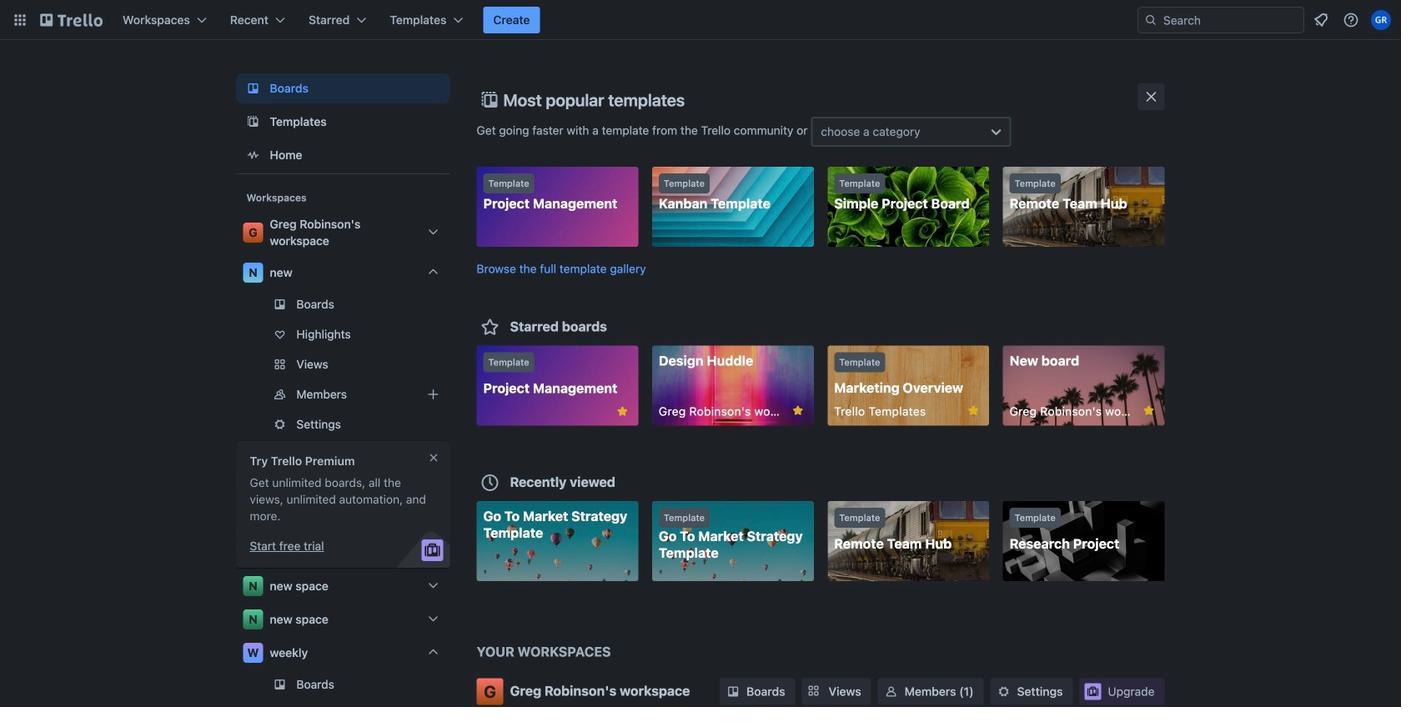 Task type: describe. For each thing, give the bounding box(es) containing it.
1 click to unstar this board. it will be removed from your starred list. image from the left
[[966, 403, 981, 418]]

add image
[[423, 384, 443, 404]]

Search field
[[1138, 7, 1304, 33]]

2 sm image from the left
[[995, 683, 1012, 700]]

search image
[[1144, 13, 1158, 27]]

sm image
[[725, 683, 741, 700]]

2 click to unstar this board. it will be removed from your starred list. image from the left
[[1141, 403, 1156, 418]]



Task type: vqa. For each thing, say whether or not it's contained in the screenshot.
sm icon
yes



Task type: locate. For each thing, give the bounding box(es) containing it.
1 horizontal spatial click to unstar this board. it will be removed from your starred list. image
[[1141, 403, 1156, 418]]

click to unstar this board. it will be removed from your starred list. image
[[790, 403, 805, 418], [615, 404, 630, 419]]

greg robinson (gregrobinson96) image
[[1371, 10, 1391, 30]]

sm image
[[883, 683, 900, 700], [995, 683, 1012, 700]]

0 horizontal spatial click to unstar this board. it will be removed from your starred list. image
[[615, 404, 630, 419]]

0 horizontal spatial click to unstar this board. it will be removed from your starred list. image
[[966, 403, 981, 418]]

0 notifications image
[[1311, 10, 1331, 30]]

primary element
[[0, 0, 1401, 40]]

home image
[[243, 145, 263, 165]]

click to unstar this board. it will be removed from your starred list. image
[[966, 403, 981, 418], [1141, 403, 1156, 418]]

1 horizontal spatial click to unstar this board. it will be removed from your starred list. image
[[790, 403, 805, 418]]

board image
[[243, 78, 263, 98]]

back to home image
[[40, 7, 103, 33]]

1 horizontal spatial sm image
[[995, 683, 1012, 700]]

0 horizontal spatial sm image
[[883, 683, 900, 700]]

1 sm image from the left
[[883, 683, 900, 700]]

open information menu image
[[1343, 12, 1359, 28]]

template board image
[[243, 112, 263, 132]]



